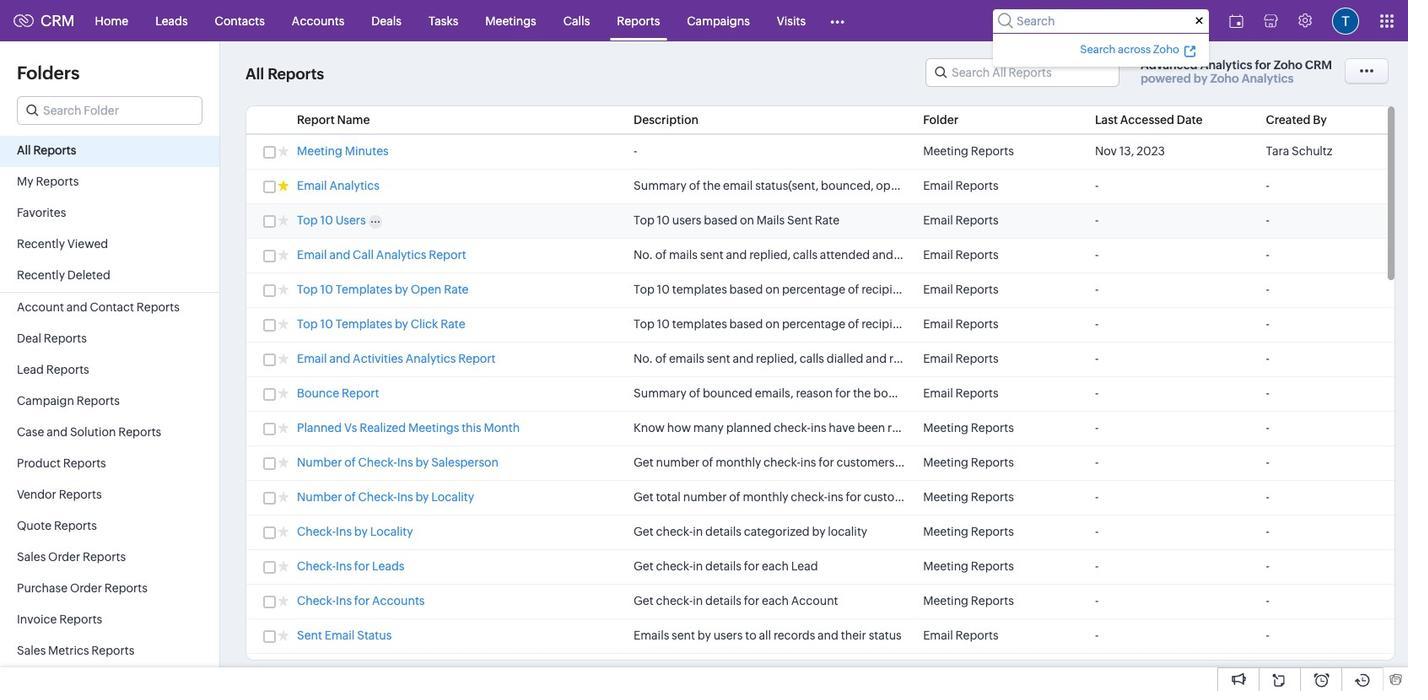 Task type: vqa. For each thing, say whether or not it's contained in the screenshot.
My Reports
yes



Task type: describe. For each thing, give the bounding box(es) containing it.
and right the case
[[47, 425, 68, 439]]

recipients for opened
[[862, 283, 916, 296]]

meeting reports for for
[[923, 456, 1014, 469]]

8 email reports from the top
[[923, 629, 999, 642]]

emails
[[669, 352, 705, 365]]

their
[[841, 629, 867, 642]]

of down vs
[[345, 456, 356, 469]]

of down top 10 templates based on percentage of recipients who have opened the email
[[848, 317, 859, 331]]

emails,
[[755, 387, 794, 400]]

check-ins by locality
[[297, 525, 413, 538]]

check-ins for leads
[[297, 560, 405, 573]]

and up bounce report on the bottom left
[[330, 352, 350, 365]]

by right missed
[[938, 248, 951, 262]]

the right related
[[1183, 387, 1201, 400]]

and left clicked)
[[924, 179, 945, 192]]

purchase
[[17, 582, 68, 595]]

and left tasks
[[1039, 352, 1060, 365]]

sent email status
[[297, 629, 392, 642]]

on for top 10 templates based on percentage of recipients who have clicked the email
[[766, 317, 780, 331]]

0 horizontal spatial to
[[745, 629, 757, 642]]

1 vertical spatial leads
[[372, 560, 405, 573]]

crm inside 'advanced analytics for zoho crm powered by zoho analytics'
[[1306, 58, 1333, 72]]

account and contact reports
[[17, 300, 180, 314]]

1 horizontal spatial to
[[1169, 387, 1180, 400]]

campaigns link
[[674, 0, 764, 41]]

Search All Reports text field
[[927, 59, 1119, 86]]

advanced analytics for zoho crm powered by zoho analytics
[[1141, 58, 1333, 85]]

template,
[[1076, 179, 1129, 192]]

status(sent,
[[756, 179, 819, 192]]

the left current
[[946, 421, 964, 435]]

nov 13, 2023
[[1095, 144, 1166, 158]]

0 vertical spatial locality
[[431, 490, 474, 504]]

of down many at the bottom of page
[[702, 456, 714, 469]]

sales metrics reports link
[[0, 636, 219, 668]]

email and activities analytics report
[[297, 352, 496, 365]]

last
[[1095, 113, 1118, 127]]

and left missed
[[873, 248, 894, 262]]

ins down number of check-ins by salesperson link
[[397, 490, 413, 504]]

realized
[[360, 421, 406, 435]]

0 vertical spatial accounts
[[292, 14, 345, 27]]

1 vertical spatial all
[[17, 143, 31, 157]]

deleted
[[67, 268, 110, 282]]

planned
[[297, 421, 342, 435]]

2 bounce from the left
[[1203, 387, 1245, 400]]

module
[[1131, 179, 1173, 192]]

solution
[[70, 425, 116, 439]]

top 10 templates based on percentage of recipients who have opened the email
[[634, 283, 1069, 296]]

know
[[634, 421, 665, 435]]

0 vertical spatial date
[[1141, 352, 1165, 365]]

by down the get total number of monthly check-ins for customers by locality on the bottom
[[812, 525, 826, 538]]

for down get check-in details categorized by locality on the bottom of page
[[744, 560, 760, 573]]

etc.
[[1248, 387, 1269, 400]]

0 vertical spatial customers
[[837, 456, 895, 469]]

top 10 templates based on percentage of recipients who have clicked the email
[[634, 317, 1066, 331]]

and right dialled
[[866, 352, 887, 365]]

0 vertical spatial all
[[246, 65, 264, 83]]

campaign reports link
[[0, 387, 219, 418]]

meetings link
[[472, 0, 550, 41]]

created
[[1267, 113, 1311, 127]]

details for locality
[[706, 525, 742, 538]]

know how many planned check-ins have been realized in the current month
[[634, 421, 1045, 435]]

the right opened
[[1018, 283, 1036, 296]]

top 10 templates by click rate link
[[297, 317, 466, 333]]

check- for check-ins for leads
[[297, 560, 336, 573]]

sent for emails
[[707, 352, 731, 365]]

in for get check-in details for each lead
[[693, 560, 703, 573]]

users
[[336, 214, 366, 227]]

many
[[694, 421, 724, 435]]

by left click
[[395, 317, 408, 331]]

recipients for clicked
[[862, 317, 916, 331]]

percentage for clicked
[[782, 317, 846, 331]]

email analytics
[[297, 179, 380, 192]]

of left emails
[[656, 352, 667, 365]]

0 horizontal spatial sales
[[953, 248, 981, 262]]

have for opened
[[945, 283, 971, 296]]

1 vertical spatial number
[[683, 490, 727, 504]]

of down no. of mails sent and replied, calls attended and missed by sales representatives at the top of page
[[848, 283, 859, 296]]

bounce
[[297, 387, 339, 400]]

total
[[656, 490, 681, 504]]

no. of emails sent and replied, calls dialled and received, events, checkins, and tasks listed by date and sales representatives
[[634, 352, 1305, 365]]

and left 'their'
[[818, 629, 839, 642]]

get for get check-in details for each account
[[634, 594, 654, 608]]

the right the clicked
[[1016, 317, 1034, 331]]

details for lead
[[706, 560, 742, 573]]

for right reason
[[836, 387, 851, 400]]

email and call analytics report
[[297, 248, 466, 262]]

the up top 10 users based on mails sent rate
[[703, 179, 721, 192]]

vendor reports link
[[0, 480, 219, 511]]

status
[[357, 629, 392, 642]]

report up this
[[458, 352, 496, 365]]

calls for attended
[[793, 248, 818, 262]]

tara schultz
[[1267, 144, 1333, 158]]

ins for leads
[[336, 560, 352, 573]]

tara
[[1267, 144, 1290, 158]]

in right realized
[[933, 421, 943, 435]]

tasks link
[[415, 0, 472, 41]]

email reports for by
[[923, 248, 999, 262]]

no. of mails sent and replied, calls attended and missed by sales representatives
[[634, 248, 1067, 262]]

for inside check-ins for accounts link
[[354, 594, 370, 608]]

0 horizontal spatial locality
[[828, 525, 868, 538]]

events,
[[942, 352, 982, 365]]

no. for no. of mails sent and replied, calls attended and missed by sales representatives
[[634, 248, 653, 262]]

top 10 users link
[[297, 214, 366, 230]]

description
[[634, 113, 699, 127]]

0 vertical spatial account
[[17, 300, 64, 314]]

ins for have
[[811, 421, 827, 435]]

nov
[[1095, 144, 1117, 158]]

in for get check-in details categorized by locality
[[693, 525, 703, 538]]

search across zoho
[[1081, 43, 1180, 55]]

recently for recently viewed
[[17, 237, 65, 251]]

recently viewed link
[[0, 230, 219, 261]]

locality inside 'link'
[[370, 525, 413, 538]]

who for opened
[[919, 283, 943, 296]]

order for sales
[[48, 550, 80, 564]]

by inside 'link'
[[354, 525, 368, 538]]

1 horizontal spatial zoho
[[1211, 72, 1240, 85]]

record
[[1090, 387, 1126, 400]]

based right clicked)
[[993, 179, 1027, 192]]

of up get check-in details categorized by locality on the bottom of page
[[729, 490, 741, 504]]

email analytics link
[[297, 179, 380, 195]]

meeting for get total number of monthly check-ins for customers by locality
[[923, 490, 969, 504]]

of left bounced
[[689, 387, 701, 400]]

calls for dialled
[[800, 352, 825, 365]]

report up vs
[[342, 387, 379, 400]]

accessed
[[1121, 113, 1175, 127]]

0 horizontal spatial leads
[[155, 14, 188, 27]]

name
[[337, 113, 370, 127]]

checkins,
[[984, 352, 1036, 365]]

1 vertical spatial users
[[714, 629, 743, 642]]

by down get check-in details for each account
[[698, 629, 711, 642]]

top for top 10 templates by open rate
[[297, 283, 318, 296]]

minutes
[[345, 144, 389, 158]]

report up open
[[429, 248, 466, 262]]

email and call analytics report link
[[297, 248, 466, 264]]

1 vertical spatial sales
[[1191, 352, 1218, 365]]

reports inside 'link'
[[59, 613, 102, 626]]

top for top 10 users
[[297, 214, 318, 227]]

analytics up created
[[1242, 72, 1294, 85]]

number for number of check-ins by salesperson
[[297, 456, 342, 469]]

no. for no. of emails sent and replied, calls dialled and received, events, checkins, and tasks listed by date and sales representatives
[[634, 352, 653, 365]]

opened
[[973, 283, 1016, 296]]

realized
[[888, 421, 931, 435]]

emails sent by users to all records and their status
[[634, 629, 902, 642]]

0 vertical spatial users
[[672, 214, 702, 227]]

activities
[[353, 352, 403, 365]]

invoice
[[17, 613, 57, 626]]

0 vertical spatial each
[[976, 456, 1003, 469]]

this
[[462, 421, 482, 435]]

for up all
[[744, 594, 760, 608]]

replied, for attended
[[750, 248, 791, 262]]

occurred,
[[1014, 387, 1067, 400]]

by down number of check-ins by salesperson link
[[416, 490, 429, 504]]

my reports
[[17, 175, 79, 188]]

meeting for get check-in details categorized by locality
[[923, 525, 969, 538]]

report left name
[[297, 113, 335, 127]]

meeting minutes
[[297, 144, 389, 158]]

and left user
[[1175, 179, 1196, 192]]

sales order reports
[[17, 550, 126, 564]]

campaigns
[[687, 14, 750, 27]]

summary of the email status(sent, bounced, opened, and clicked) based on date, template, module and user
[[634, 179, 1222, 192]]

meeting reports for ins
[[923, 490, 1014, 504]]

0 vertical spatial crm
[[41, 12, 75, 30]]

meeting reports for have
[[923, 421, 1014, 435]]

completed
[[897, 456, 958, 469]]

top for top 10 templates based on percentage of recipients who have opened the email
[[634, 283, 655, 296]]

on left date,
[[1029, 179, 1043, 192]]

meeting for get check-in details for each account
[[923, 594, 969, 608]]

get number of monthly check-ins for customers completed by each salesperson
[[634, 456, 1072, 469]]

1 horizontal spatial lead
[[791, 560, 818, 573]]

top 10 users based on mails sent rate
[[634, 214, 840, 227]]

meetings inside "planned vs realized meetings this month" link
[[408, 421, 459, 435]]

lead reports
[[17, 363, 89, 376]]

check-ins by locality link
[[297, 525, 413, 541]]

0 vertical spatial email
[[723, 179, 753, 192]]

by left open
[[395, 283, 408, 296]]

on for top 10 templates based on percentage of recipients who have opened the email
[[766, 283, 780, 296]]

bounce report
[[297, 387, 379, 400]]

and right listed
[[1168, 352, 1189, 365]]

and down top 10 users based on mails sent rate
[[726, 248, 747, 262]]

get check-in details for each lead
[[634, 560, 818, 573]]

meeting reports for account
[[923, 594, 1014, 608]]

analytics inside email and activities analytics report link
[[406, 352, 456, 365]]

analytics down calendar icon
[[1201, 58, 1253, 72]]

meeting for get check-in details for each lead
[[923, 560, 969, 573]]

received,
[[890, 352, 940, 365]]

10 for top 10 templates by click rate
[[320, 317, 333, 331]]

check- down number of check-ins by salesperson link
[[358, 490, 397, 504]]

0 vertical spatial number
[[656, 456, 700, 469]]

visits
[[777, 14, 806, 27]]

leads link
[[142, 0, 201, 41]]

the left bounce,
[[853, 387, 871, 400]]

each for account
[[762, 594, 789, 608]]

been
[[858, 421, 886, 435]]

by right completed
[[960, 456, 973, 469]]

who for clicked
[[919, 317, 943, 331]]

based for top 10 templates based on percentage of recipients who have clicked the email
[[730, 317, 763, 331]]

for down know how many planned check-ins have been realized in the current month
[[819, 456, 834, 469]]

Search Folder text field
[[18, 97, 202, 124]]

bounced,
[[821, 179, 874, 192]]

the down events, on the right bottom of the page
[[949, 387, 967, 400]]

1 horizontal spatial sent
[[787, 214, 813, 227]]

check- for check-ins for accounts
[[297, 594, 336, 608]]

tasks
[[1062, 352, 1090, 365]]

10 for top 10 templates by open rate
[[320, 283, 333, 296]]

get total number of monthly check-ins for customers by locality
[[634, 490, 980, 504]]



Task type: locate. For each thing, give the bounding box(es) containing it.
1 vertical spatial who
[[919, 317, 943, 331]]

created by
[[1267, 113, 1327, 127]]

1 number from the top
[[297, 456, 342, 469]]

1 horizontal spatial date
[[1141, 352, 1165, 365]]

my reports link
[[0, 167, 219, 198]]

7 email reports from the top
[[923, 387, 999, 400]]

email for top 10 templates based on percentage of recipients who have opened the email
[[1039, 283, 1069, 296]]

summary for summary of bounced emails, reason for the bounce, date the bounce occurred, the record related to the bounce etc.
[[634, 387, 687, 400]]

6 meeting reports from the top
[[923, 560, 1014, 573]]

meeting reports
[[923, 144, 1014, 158], [923, 421, 1014, 435], [923, 456, 1014, 469], [923, 490, 1014, 504], [923, 525, 1014, 538], [923, 560, 1014, 573], [923, 594, 1014, 608]]

1 vertical spatial account
[[791, 594, 839, 608]]

bounce,
[[874, 387, 919, 400]]

email reports for bounce
[[923, 387, 999, 400]]

check-ins for leads link
[[297, 560, 405, 576]]

1 vertical spatial locality
[[370, 525, 413, 538]]

4 get from the top
[[634, 560, 654, 573]]

6 email reports from the top
[[923, 352, 999, 365]]

percentage for opened
[[782, 283, 846, 296]]

planned vs realized meetings this month link
[[297, 421, 520, 437]]

0 horizontal spatial crm
[[41, 12, 75, 30]]

profile element
[[1323, 0, 1370, 41]]

reports link
[[604, 0, 674, 41]]

4 meeting reports from the top
[[923, 490, 1014, 504]]

2 templates from the top
[[336, 317, 393, 331]]

top
[[297, 214, 318, 227], [634, 214, 655, 227], [297, 283, 318, 296], [634, 283, 655, 296], [297, 317, 318, 331], [634, 317, 655, 331]]

0 horizontal spatial representatives
[[983, 248, 1067, 262]]

sent for mails
[[700, 248, 724, 262]]

0 vertical spatial templates
[[672, 283, 727, 296]]

each up 'emails sent by users to all records and their status'
[[762, 594, 789, 608]]

details for account
[[706, 594, 742, 608]]

1 vertical spatial meetings
[[408, 421, 459, 435]]

locality
[[431, 490, 474, 504], [370, 525, 413, 538]]

meeting for know how many planned check-ins have been realized in the current month
[[923, 421, 969, 435]]

2 no. from the top
[[634, 352, 653, 365]]

analytics inside email and call analytics report link
[[376, 248, 427, 262]]

templates
[[672, 283, 727, 296], [672, 317, 727, 331]]

quote
[[17, 519, 52, 533]]

templates for click
[[336, 317, 393, 331]]

accounts left deals
[[292, 14, 345, 27]]

recently down favorites
[[17, 237, 65, 251]]

by inside 'advanced analytics for zoho crm powered by zoho analytics'
[[1194, 72, 1208, 85]]

2 summary from the top
[[634, 387, 687, 400]]

of up check-ins by locality
[[345, 490, 356, 504]]

meetings left calls link
[[486, 14, 537, 27]]

mails
[[669, 248, 698, 262]]

top 10 users
[[297, 214, 366, 227]]

1 horizontal spatial bounce
[[1203, 387, 1245, 400]]

1 vertical spatial sent
[[707, 352, 731, 365]]

how
[[667, 421, 691, 435]]

sales down quote
[[17, 550, 46, 564]]

meeting inside meeting minutes link
[[297, 144, 343, 158]]

3 meeting reports from the top
[[923, 456, 1014, 469]]

1 sales from the top
[[17, 550, 46, 564]]

in up get check-in details for each account
[[693, 560, 703, 573]]

zoho up created
[[1274, 58, 1303, 72]]

users
[[672, 214, 702, 227], [714, 629, 743, 642]]

1 meeting reports from the top
[[923, 144, 1014, 158]]

2023
[[1137, 144, 1166, 158]]

user
[[1199, 179, 1222, 192]]

1 vertical spatial recently
[[17, 268, 65, 282]]

calendar image
[[1230, 14, 1244, 27]]

order inside sales order reports "link"
[[48, 550, 80, 564]]

all down contacts link
[[246, 65, 264, 83]]

0 vertical spatial sales
[[17, 550, 46, 564]]

1 vertical spatial details
[[706, 560, 742, 573]]

get for get number of monthly check-ins for customers completed by each salesperson
[[634, 456, 654, 469]]

2 vertical spatial email
[[1036, 317, 1066, 331]]

customers down been
[[837, 456, 895, 469]]

contact
[[90, 300, 134, 314]]

leads up check-ins for accounts
[[372, 560, 405, 573]]

Search field
[[993, 9, 1209, 32]]

email for top 10 templates based on percentage of recipients who have clicked the email
[[1036, 317, 1066, 331]]

1 horizontal spatial salesperson
[[1005, 456, 1072, 469]]

replied,
[[750, 248, 791, 262], [756, 352, 798, 365]]

2 recently from the top
[[17, 268, 65, 282]]

have up events, on the right bottom of the page
[[945, 317, 971, 331]]

email reports for on
[[923, 179, 999, 192]]

0 vertical spatial no.
[[634, 248, 653, 262]]

and down deleted
[[66, 300, 87, 314]]

number for number of check-ins by locality
[[297, 490, 342, 504]]

1 horizontal spatial locality
[[431, 490, 474, 504]]

date
[[1177, 113, 1203, 127]]

10 for top 10 users based on mails sent rate
[[657, 214, 670, 227]]

0 vertical spatial who
[[919, 283, 943, 296]]

number of check-ins by locality link
[[297, 490, 474, 506]]

top for top 10 templates based on percentage of recipients who have clicked the email
[[634, 317, 655, 331]]

4 email reports from the top
[[923, 283, 999, 296]]

recently down recently viewed
[[17, 268, 65, 282]]

1 summary from the top
[[634, 179, 687, 192]]

deals
[[372, 14, 402, 27]]

order for purchase
[[70, 582, 102, 595]]

email reports up summary of bounced emails, reason for the bounce, date the bounce occurred, the record related to the bounce etc.
[[923, 352, 999, 365]]

meeting for get number of monthly check-ins for customers completed by each salesperson
[[923, 456, 969, 469]]

rate for top 10 templates based on percentage of recipients who have clicked the email
[[441, 317, 466, 331]]

recently deleted
[[17, 268, 110, 282]]

for down check-ins by locality 'link'
[[354, 560, 370, 573]]

10 down top 10 templates by open rate link at left
[[320, 317, 333, 331]]

sent
[[787, 214, 813, 227], [297, 629, 322, 642]]

1 horizontal spatial representatives
[[1221, 352, 1305, 365]]

ins down "planned vs realized meetings this month" link
[[397, 456, 413, 469]]

last accessed date
[[1095, 113, 1203, 127]]

ins inside 'link'
[[336, 525, 352, 538]]

campaign reports
[[17, 394, 120, 408]]

templates for top 10 templates based on percentage of recipients who have clicked the email
[[672, 317, 727, 331]]

number of check-ins by locality
[[297, 490, 474, 504]]

templates down 'call'
[[336, 283, 393, 296]]

representatives
[[983, 248, 1067, 262], [1221, 352, 1305, 365]]

percentage
[[782, 283, 846, 296], [782, 317, 846, 331]]

0 horizontal spatial zoho
[[1154, 43, 1180, 55]]

2 vertical spatial rate
[[441, 317, 466, 331]]

2 recipients from the top
[[862, 317, 916, 331]]

templates for top 10 templates based on percentage of recipients who have opened the email
[[672, 283, 727, 296]]

10 down email and call analytics report link at the top of page
[[320, 283, 333, 296]]

recipients down missed
[[862, 283, 916, 296]]

templates up the activities
[[336, 317, 393, 331]]

0 horizontal spatial date
[[922, 387, 946, 400]]

1 vertical spatial calls
[[800, 352, 825, 365]]

number inside number of check-ins by locality link
[[297, 490, 342, 504]]

check-
[[774, 421, 811, 435], [764, 456, 801, 469], [791, 490, 828, 504], [656, 525, 693, 538], [656, 560, 693, 573], [656, 594, 693, 608]]

lead down the categorized
[[791, 560, 818, 573]]

date,
[[1046, 179, 1074, 192]]

top for top 10 templates by click rate
[[297, 317, 318, 331]]

1 vertical spatial sent
[[297, 629, 322, 642]]

1 email reports from the top
[[923, 179, 999, 192]]

clicked
[[973, 317, 1013, 331]]

2 number from the top
[[297, 490, 342, 504]]

all up 'my'
[[17, 143, 31, 157]]

order inside purchase order reports "link"
[[70, 582, 102, 595]]

0 horizontal spatial all
[[17, 143, 31, 157]]

report
[[297, 113, 335, 127], [429, 248, 466, 262], [458, 352, 496, 365], [342, 387, 379, 400]]

number right total
[[683, 490, 727, 504]]

1 horizontal spatial account
[[791, 594, 839, 608]]

open
[[411, 283, 442, 296]]

0 vertical spatial order
[[48, 550, 80, 564]]

7 meeting reports from the top
[[923, 594, 1014, 608]]

search
[[1081, 43, 1116, 55]]

2 templates from the top
[[672, 317, 727, 331]]

1 vertical spatial each
[[762, 560, 789, 573]]

check-ins for accounts link
[[297, 594, 425, 610]]

summary for summary of the email status(sent, bounced, opened, and clicked) based on date, template, module and user
[[634, 179, 687, 192]]

product
[[17, 457, 61, 470]]

the left 'record'
[[1069, 387, 1087, 400]]

1 vertical spatial email
[[1039, 283, 1069, 296]]

quote reports link
[[0, 511, 219, 543]]

2 sales from the top
[[17, 644, 46, 657]]

ins up the get total number of monthly check-ins for customers by locality on the bottom
[[801, 456, 817, 469]]

0 vertical spatial ins
[[811, 421, 827, 435]]

favorites
[[17, 206, 66, 219]]

templates inside top 10 templates by click rate link
[[336, 317, 393, 331]]

0 vertical spatial monthly
[[716, 456, 762, 469]]

3 get from the top
[[634, 525, 654, 538]]

lead inside "lead reports" link
[[17, 363, 44, 376]]

rate right open
[[444, 283, 469, 296]]

check- down check-ins by locality 'link'
[[297, 560, 336, 573]]

ins down reason
[[811, 421, 827, 435]]

10
[[320, 214, 333, 227], [657, 214, 670, 227], [320, 283, 333, 296], [657, 283, 670, 296], [320, 317, 333, 331], [657, 317, 670, 331]]

0 horizontal spatial meetings
[[408, 421, 459, 435]]

get check-in details for each account
[[634, 594, 839, 608]]

1 vertical spatial templates
[[336, 317, 393, 331]]

on for top 10 users based on mails sent rate
[[740, 214, 754, 227]]

replied, up emails,
[[756, 352, 798, 365]]

0 vertical spatial recently
[[17, 237, 65, 251]]

0 vertical spatial summary
[[634, 179, 687, 192]]

rate right click
[[441, 317, 466, 331]]

replied, for dialled
[[756, 352, 798, 365]]

for down the 'check-ins for leads' link
[[354, 594, 370, 608]]

purchase order reports
[[17, 582, 148, 595]]

0 vertical spatial rate
[[815, 214, 840, 227]]

leads right home link
[[155, 14, 188, 27]]

on
[[1029, 179, 1043, 192], [740, 214, 754, 227], [766, 283, 780, 296], [766, 317, 780, 331]]

top for top 10 users based on mails sent rate
[[634, 214, 655, 227]]

in for get check-in details for each account
[[693, 594, 703, 608]]

1 no. from the top
[[634, 248, 653, 262]]

1 horizontal spatial accounts
[[372, 594, 425, 608]]

1 vertical spatial accounts
[[372, 594, 425, 608]]

campaign
[[17, 394, 74, 408]]

date right bounce,
[[922, 387, 946, 400]]

get for get check-in details categorized by locality
[[634, 525, 654, 538]]

1 get from the top
[[634, 456, 654, 469]]

1 vertical spatial all reports
[[17, 143, 76, 157]]

0 horizontal spatial lead
[[17, 363, 44, 376]]

1 recipients from the top
[[862, 283, 916, 296]]

ins for accounts
[[336, 594, 352, 608]]

number inside number of check-ins by salesperson link
[[297, 456, 342, 469]]

deal
[[17, 332, 41, 345]]

1 vertical spatial date
[[922, 387, 946, 400]]

for
[[1255, 58, 1272, 72], [836, 387, 851, 400], [819, 456, 834, 469], [846, 490, 862, 504], [354, 560, 370, 573], [744, 560, 760, 573], [354, 594, 370, 608], [744, 594, 760, 608]]

templates
[[336, 283, 393, 296], [336, 317, 393, 331]]

Other Modules field
[[820, 7, 856, 34]]

top 10 templates by click rate
[[297, 317, 466, 331]]

all reports down accounts link
[[246, 65, 324, 83]]

analytics
[[1201, 58, 1253, 72], [1242, 72, 1294, 85], [330, 179, 380, 192], [376, 248, 427, 262], [406, 352, 456, 365]]

recently for recently deleted
[[17, 268, 65, 282]]

opened,
[[876, 179, 922, 192]]

all reports up my reports
[[17, 143, 76, 157]]

10 up emails
[[657, 317, 670, 331]]

5 get from the top
[[634, 594, 654, 608]]

get for get total number of monthly check-ins for customers by locality
[[634, 490, 654, 504]]

meetings inside the meetings link
[[486, 14, 537, 27]]

rate for top 10 templates based on percentage of recipients who have opened the email
[[444, 283, 469, 296]]

profile image
[[1333, 7, 1360, 34]]

by down completed
[[925, 490, 938, 504]]

date up related
[[1141, 352, 1165, 365]]

email and activities analytics report link
[[297, 352, 496, 368]]

analytics inside email analytics link
[[330, 179, 380, 192]]

across
[[1118, 43, 1151, 55]]

no. left emails
[[634, 352, 653, 365]]

who down missed
[[919, 283, 943, 296]]

1 recently from the top
[[17, 237, 65, 251]]

of
[[689, 179, 701, 192], [656, 248, 667, 262], [848, 283, 859, 296], [848, 317, 859, 331], [656, 352, 667, 365], [689, 387, 701, 400], [345, 456, 356, 469], [702, 456, 714, 469], [345, 490, 356, 504], [729, 490, 741, 504]]

1 horizontal spatial locality
[[940, 490, 980, 504]]

10 for top 10 templates based on percentage of recipients who have opened the email
[[657, 283, 670, 296]]

analytics down click
[[406, 352, 456, 365]]

1 horizontal spatial crm
[[1306, 58, 1333, 72]]

0 horizontal spatial account
[[17, 300, 64, 314]]

sent
[[700, 248, 724, 262], [707, 352, 731, 365], [672, 629, 695, 642]]

summary of bounced emails, reason for the bounce, date the bounce occurred, the record related to the bounce etc.
[[634, 387, 1269, 400]]

1 vertical spatial order
[[70, 582, 102, 595]]

0 vertical spatial lead
[[17, 363, 44, 376]]

2 get from the top
[[634, 490, 654, 504]]

0 horizontal spatial all reports
[[17, 143, 76, 157]]

2 vertical spatial sent
[[672, 629, 695, 642]]

for inside 'advanced analytics for zoho crm powered by zoho analytics'
[[1255, 58, 1272, 72]]

ins down check-ins by locality 'link'
[[336, 560, 352, 573]]

based for top 10 users based on mails sent rate
[[704, 214, 738, 227]]

2 meeting reports from the top
[[923, 421, 1014, 435]]

bounce
[[969, 387, 1011, 400], [1203, 387, 1245, 400]]

have for clicked
[[945, 317, 971, 331]]

1 vertical spatial number
[[297, 490, 342, 504]]

0 vertical spatial to
[[1169, 387, 1180, 400]]

ins for for
[[801, 456, 817, 469]]

locality down number of check-ins by salesperson link
[[431, 490, 474, 504]]

locality down the get total number of monthly check-ins for customers by locality on the bottom
[[828, 525, 868, 538]]

templates down mails
[[672, 283, 727, 296]]

1 vertical spatial summary
[[634, 387, 687, 400]]

check-ins for accounts
[[297, 594, 425, 608]]

0 vertical spatial number
[[297, 456, 342, 469]]

2 email reports from the top
[[923, 214, 999, 227]]

0 vertical spatial meetings
[[486, 14, 537, 27]]

1 horizontal spatial all reports
[[246, 65, 324, 83]]

check-
[[358, 456, 397, 469], [358, 490, 397, 504], [297, 525, 336, 538], [297, 560, 336, 573], [297, 594, 336, 608]]

recipients up received,
[[862, 317, 916, 331]]

locality down number of check-ins by locality link
[[370, 525, 413, 538]]

bounced
[[703, 387, 753, 400]]

0 horizontal spatial locality
[[370, 525, 413, 538]]

1 horizontal spatial users
[[714, 629, 743, 642]]

0 vertical spatial leads
[[155, 14, 188, 27]]

1 salesperson from the left
[[431, 456, 499, 469]]

for up created
[[1255, 58, 1272, 72]]

lead
[[17, 363, 44, 376], [791, 560, 818, 573]]

5 email reports from the top
[[923, 317, 999, 331]]

tasks
[[429, 14, 459, 27]]

1 vertical spatial percentage
[[782, 317, 846, 331]]

by right listed
[[1125, 352, 1138, 365]]

number up check-ins by locality
[[297, 490, 342, 504]]

schultz
[[1292, 144, 1333, 158]]

10 for top 10 users
[[320, 214, 333, 227]]

0 vertical spatial recipients
[[862, 283, 916, 296]]

1 vertical spatial crm
[[1306, 58, 1333, 72]]

0 vertical spatial details
[[706, 525, 742, 538]]

reports inside "link"
[[83, 550, 126, 564]]

by right created
[[1313, 113, 1327, 127]]

check- down realized
[[358, 456, 397, 469]]

and up bounced
[[733, 352, 754, 365]]

replied, down mails
[[750, 248, 791, 262]]

2 vertical spatial details
[[706, 594, 742, 608]]

1 vertical spatial representatives
[[1221, 352, 1305, 365]]

sales for sales order reports
[[17, 550, 46, 564]]

email reports for opened
[[923, 283, 999, 296]]

email reports for events,
[[923, 352, 999, 365]]

users down get check-in details for each account
[[714, 629, 743, 642]]

recently
[[17, 237, 65, 251], [17, 268, 65, 282]]

2 vertical spatial ins
[[828, 490, 844, 504]]

2 percentage from the top
[[782, 317, 846, 331]]

on up emails,
[[766, 317, 780, 331]]

0 vertical spatial locality
[[940, 490, 980, 504]]

check- for check-ins by locality
[[297, 525, 336, 538]]

to left all
[[745, 629, 757, 642]]

monthly down the planned
[[716, 456, 762, 469]]

of left mails
[[656, 248, 667, 262]]

1 horizontal spatial all
[[246, 65, 264, 83]]

on down mails
[[766, 283, 780, 296]]

and left 'call'
[[330, 248, 350, 262]]

email reports up opened
[[923, 248, 999, 262]]

1 horizontal spatial sales
[[1191, 352, 1218, 365]]

templates inside top 10 templates by open rate link
[[336, 283, 393, 296]]

sales
[[17, 550, 46, 564], [17, 644, 46, 657]]

1 bounce from the left
[[969, 387, 1011, 400]]

by down "planned vs realized meetings this month" link
[[416, 456, 429, 469]]

10 for top 10 templates based on percentage of recipients who have clicked the email
[[657, 317, 670, 331]]

2 vertical spatial have
[[829, 421, 855, 435]]

0 vertical spatial sales
[[953, 248, 981, 262]]

report name
[[297, 113, 370, 127]]

percentage down attended
[[782, 283, 846, 296]]

records
[[774, 629, 816, 642]]

sales inside sales metrics reports link
[[17, 644, 46, 657]]

1 vertical spatial sales
[[17, 644, 46, 657]]

1 details from the top
[[706, 525, 742, 538]]

2 details from the top
[[706, 560, 742, 573]]

recipients
[[862, 283, 916, 296], [862, 317, 916, 331]]

0 vertical spatial calls
[[793, 248, 818, 262]]

2 who from the top
[[919, 317, 943, 331]]

have left been
[[829, 421, 855, 435]]

call
[[353, 248, 374, 262]]

templates up emails
[[672, 317, 727, 331]]

ins
[[811, 421, 827, 435], [801, 456, 817, 469], [828, 490, 844, 504]]

1 who from the top
[[919, 283, 943, 296]]

case
[[17, 425, 44, 439]]

check- inside 'link'
[[297, 525, 336, 538]]

0 vertical spatial sent
[[787, 214, 813, 227]]

advanced
[[1141, 58, 1198, 72]]

0 vertical spatial templates
[[336, 283, 393, 296]]

sent right mails
[[787, 214, 813, 227]]

1 vertical spatial recipients
[[862, 317, 916, 331]]

folder
[[923, 113, 959, 127]]

check- up sent email status
[[297, 594, 336, 608]]

each for lead
[[762, 560, 789, 573]]

emails
[[634, 629, 670, 642]]

home
[[95, 14, 128, 27]]

zoho up advanced
[[1154, 43, 1180, 55]]

sales for sales metrics reports
[[17, 644, 46, 657]]

meeting reports for locality
[[923, 525, 1014, 538]]

sales metrics reports
[[17, 644, 134, 657]]

1 templates from the top
[[672, 283, 727, 296]]

meeting for -
[[923, 144, 969, 158]]

date
[[1141, 352, 1165, 365], [922, 387, 946, 400]]

1 vertical spatial monthly
[[743, 490, 789, 504]]

3 details from the top
[[706, 594, 742, 608]]

0 horizontal spatial bounce
[[969, 387, 1011, 400]]

3 email reports from the top
[[923, 248, 999, 262]]

and
[[924, 179, 945, 192], [1175, 179, 1196, 192], [330, 248, 350, 262], [726, 248, 747, 262], [873, 248, 894, 262], [66, 300, 87, 314], [330, 352, 350, 365], [733, 352, 754, 365], [866, 352, 887, 365], [1039, 352, 1060, 365], [1168, 352, 1189, 365], [47, 425, 68, 439], [818, 629, 839, 642]]

in up 'get check-in details for each lead'
[[693, 525, 703, 538]]

1 vertical spatial no.
[[634, 352, 653, 365]]

2 salesperson from the left
[[1005, 456, 1072, 469]]

for inside the 'check-ins for leads' link
[[354, 560, 370, 573]]

based for top 10 templates based on percentage of recipients who have opened the email
[[730, 283, 763, 296]]

ins for locality
[[336, 525, 352, 538]]

1 vertical spatial customers
[[864, 490, 922, 504]]

product reports
[[17, 457, 106, 470]]

of up top 10 users based on mails sent rate
[[689, 179, 701, 192]]

get for get check-in details for each lead
[[634, 560, 654, 573]]

lead down deal
[[17, 363, 44, 376]]

templates for open
[[336, 283, 393, 296]]

mails
[[757, 214, 785, 227]]

sent down check-ins for accounts link
[[297, 629, 322, 642]]

1 templates from the top
[[336, 283, 393, 296]]

0 horizontal spatial sent
[[297, 629, 322, 642]]

sales inside sales order reports "link"
[[17, 550, 46, 564]]

case and solution reports link
[[0, 418, 219, 449]]

summary up know
[[634, 387, 687, 400]]

missed
[[896, 248, 935, 262]]

meeting reports for lead
[[923, 560, 1014, 573]]

2 horizontal spatial zoho
[[1274, 58, 1303, 72]]

clicked)
[[948, 179, 991, 192]]

email reports right opened,
[[923, 179, 999, 192]]

for down get number of monthly check-ins for customers completed by each salesperson
[[846, 490, 862, 504]]

1 percentage from the top
[[782, 283, 846, 296]]

based left mails
[[704, 214, 738, 227]]

0 vertical spatial representatives
[[983, 248, 1067, 262]]

email reports for clicked
[[923, 317, 999, 331]]

1 vertical spatial lead
[[791, 560, 818, 573]]

5 meeting reports from the top
[[923, 525, 1014, 538]]

create menu image
[[1178, 0, 1220, 41]]

2 vertical spatial each
[[762, 594, 789, 608]]

on left mails
[[740, 214, 754, 227]]



